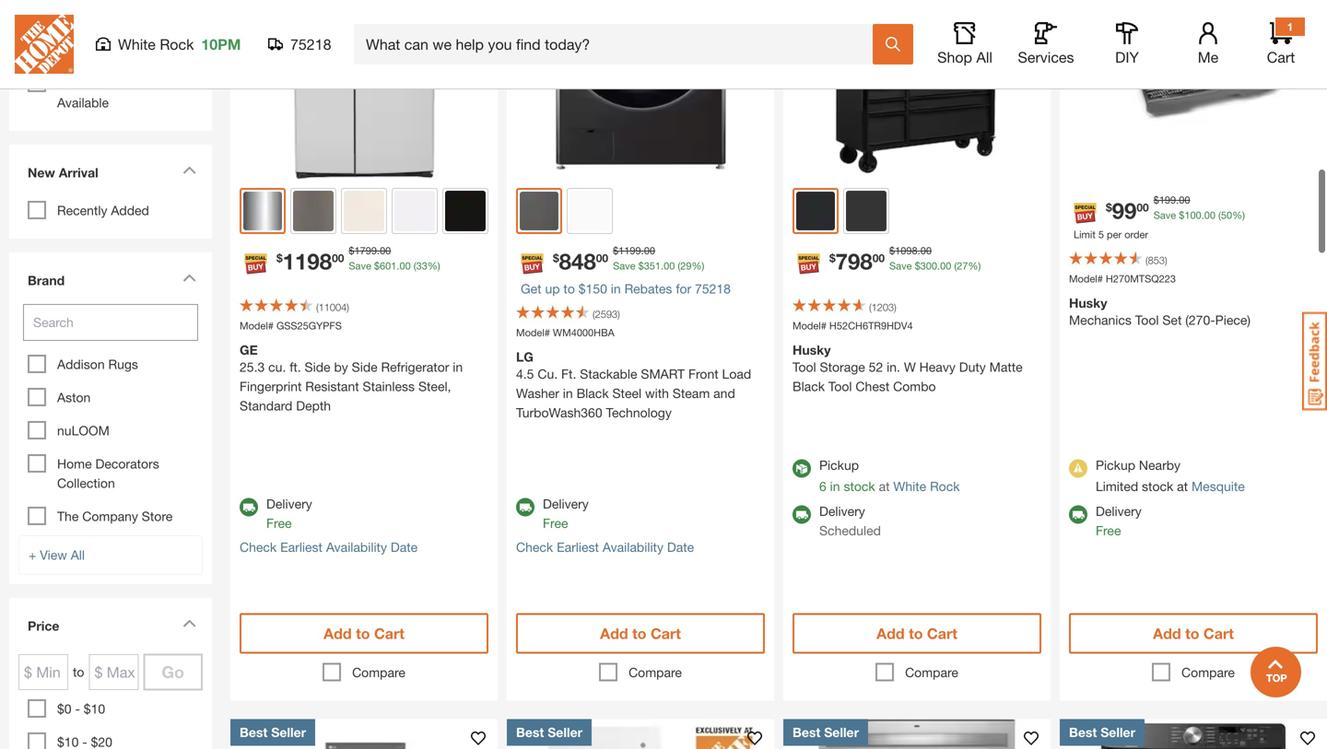 Task type: describe. For each thing, give the bounding box(es) containing it.
check for 848
[[516, 540, 553, 555]]

( inside $ 1799 . 00 save $ 601 . 00 ( 33 %)
[[414, 260, 416, 272]]

feedback link image
[[1302, 312, 1327, 411]]

add to cart button for 848
[[516, 613, 765, 654]]

refrigerator
[[381, 359, 449, 375]]

0 horizontal spatial all
[[71, 547, 85, 563]]

in inside ge 25.3 cu. ft. side by side refrigerator in fingerprint resistant stainless steel, standard depth
[[453, 359, 463, 375]]

. up 601
[[377, 245, 380, 257]]

stackable
[[580, 366, 637, 382]]

$ 798 00
[[829, 248, 885, 274]]

mechanics tool set (270-piece) image
[[1060, 0, 1327, 179]]

slate image
[[293, 191, 334, 231]]

cart for 848
[[651, 625, 681, 642]]

( up h270mtsq223
[[1146, 254, 1148, 266]]

100
[[1185, 209, 1201, 221]]

by
[[334, 359, 348, 375]]

shop all
[[937, 48, 993, 66]]

( inside $ 1199 . 00 save $ 351 . 00 ( 29 %) get up to $150 in  rebates for 75218
[[678, 260, 680, 272]]

date for 848
[[667, 540, 694, 555]]

aston
[[57, 390, 91, 405]]

$ left 50 on the top right
[[1179, 209, 1185, 221]]

1203
[[872, 301, 894, 313]]

5
[[1098, 229, 1104, 241]]

25.3
[[240, 359, 265, 375]]

7.5 cu. ft. stackable vented electric dryer with sensor dry in brushed black image
[[1060, 719, 1327, 749]]

stock for in
[[844, 479, 875, 494]]

caret icon image for price
[[182, 619, 196, 628]]

compare for 798
[[905, 665, 958, 680]]

add for 1198
[[324, 625, 352, 642]]

brand link
[[18, 262, 203, 304]]

%) for $ 1199 . 00 save $ 351 . 00 ( 29 %) get up to $150 in  rebates for 75218
[[692, 260, 704, 272]]

save for $ 199 . 00 save $ 100 . 00 ( 50 %) limit 5 per order
[[1154, 209, 1176, 221]]

00 inside $ 1198 00
[[332, 252, 344, 264]]

shop
[[937, 48, 972, 66]]

caret icon image for new arrival
[[182, 166, 196, 174]]

add for 798
[[877, 625, 905, 642]]

the
[[57, 509, 79, 524]]

add to cart button for 798
[[793, 613, 1041, 654]]

husky for tool
[[793, 342, 831, 358]]

+ view all
[[29, 547, 85, 563]]

+
[[29, 547, 36, 563]]

27
[[957, 260, 968, 272]]

arrival
[[59, 165, 98, 180]]

standard
[[240, 398, 292, 413]]

get
[[521, 281, 541, 296]]

00 right 199
[[1179, 194, 1190, 206]]

recently
[[57, 203, 107, 218]]

. left 29
[[661, 260, 664, 272]]

addison rugs
[[57, 357, 138, 372]]

price
[[28, 618, 59, 634]]

( up the wm4000hba
[[593, 308, 595, 320]]

black inside lg 4.5 cu. ft. stackable smart front load washer in black steel with steam and turbowash360 technology
[[577, 386, 609, 401]]

white rock 10pm
[[118, 35, 241, 53]]

addison
[[57, 357, 105, 372]]

%) for $ 199 . 00 save $ 100 . 00 ( 50 %) limit 5 per order
[[1232, 209, 1245, 221]]

to inside $ 1199 . 00 save $ 351 . 00 ( 29 %) get up to $150 in  rebates for 75218
[[563, 281, 575, 296]]

848
[[559, 248, 596, 274]]

save for $ 1098 . 00 save $ 300 . 00 ( 27 %)
[[889, 260, 912, 272]]

6
[[819, 479, 826, 494]]

in inside $ 1199 . 00 save $ 351 . 00 ( 29 %) get up to $150 in  rebates for 75218
[[611, 281, 621, 296]]

$0 - $10 link
[[57, 701, 105, 717]]

. up 300
[[918, 245, 920, 257]]

$ 1198 00
[[276, 248, 344, 274]]

( inside $ 1098 . 00 save $ 300 . 00 ( 27 %)
[[954, 260, 957, 272]]

10pm
[[201, 35, 241, 53]]

%) for $ 1098 . 00 save $ 300 . 00 ( 27 %)
[[968, 260, 981, 272]]

go
[[162, 662, 184, 682]]

diy
[[1115, 48, 1139, 66]]

( 1203 )
[[869, 301, 897, 313]]

installation inside in-home installation available
[[111, 76, 173, 91]]

available for pickup image
[[793, 459, 811, 478]]

h270mtsq223
[[1106, 273, 1176, 285]]

installation inside "link"
[[28, 38, 95, 53]]

nuloom link
[[57, 423, 110, 438]]

$ right $ 798 00
[[889, 245, 895, 257]]

$ 1199 . 00 save $ 351 . 00 ( 29 %) get up to $150 in  rebates for 75218
[[521, 245, 731, 296]]

add to cart for 848
[[600, 625, 681, 642]]

matte
[[989, 359, 1023, 375]]

and
[[713, 386, 735, 401]]

delivery for leftmost available shipping image
[[266, 496, 312, 511]]

pickup nearby limited stock at mesquite
[[1096, 458, 1245, 494]]

25.3 cu. ft. side by side refrigerator in fingerprint resistant stainless steel, standard depth image
[[230, 0, 498, 179]]

( 853 )
[[1146, 254, 1167, 266]]

ge
[[240, 342, 258, 358]]

best for 24 in. built-in tall tub top control stainless steel dishwasher w/sanitize, dry boost, 52 dba image
[[793, 725, 821, 740]]

limited stock for pickup image
[[1069, 459, 1087, 478]]

2 white image from the left
[[570, 191, 610, 231]]

scheduled
[[819, 523, 881, 538]]

turbowash360
[[516, 405, 602, 420]]

earliest for 848
[[557, 540, 599, 555]]

00 inside $ 798 00
[[872, 252, 885, 264]]

seller for 24 in. built-in tall tub top control stainless steel dishwasher w/sanitize, dry boost, 52 dba image
[[824, 725, 859, 740]]

$0 - $10
[[57, 701, 105, 717]]

limited
[[1096, 479, 1138, 494]]

date for 1198
[[391, 540, 418, 555]]

) for 798
[[894, 301, 897, 313]]

0 horizontal spatial white
[[118, 35, 156, 53]]

company
[[82, 509, 138, 524]]

cu.
[[268, 359, 286, 375]]

availability for 1198
[[326, 540, 387, 555]]

services
[[1018, 48, 1074, 66]]

w
[[904, 359, 916, 375]]

up
[[545, 281, 560, 296]]

pickup for limited
[[1096, 458, 1135, 473]]

2 vertical spatial tool
[[828, 379, 852, 394]]

1098
[[895, 245, 918, 257]]

00 inside $ 848 00
[[596, 252, 608, 264]]

4 add from the left
[[1153, 625, 1181, 642]]

save for $ 1199 . 00 save $ 351 . 00 ( 29 %) get up to $150 in  rebates for 75218
[[613, 260, 635, 272]]

2 side from the left
[[352, 359, 378, 375]]

diy button
[[1098, 22, 1157, 66]]

new arrival link
[[18, 154, 203, 196]]

model# for 848
[[516, 327, 550, 339]]

to for "add to cart" button corresponding to 848
[[632, 625, 647, 642]]

fingerprint resistant stainless steel image
[[243, 192, 282, 230]]

earliest for 1198
[[280, 540, 323, 555]]

$ right $ 848 00
[[613, 245, 619, 257]]

in.
[[887, 359, 900, 375]]

cart for 798
[[927, 625, 957, 642]]

the home depot logo image
[[15, 15, 74, 74]]

set
[[1162, 312, 1182, 328]]

2 horizontal spatial delivery free
[[1096, 504, 1142, 538]]

4 compare from the left
[[1182, 665, 1235, 680]]

00 left 50 on the top right
[[1204, 209, 1216, 221]]

at for limited stock at
[[1177, 479, 1188, 494]]

piece)
[[1215, 312, 1251, 328]]

. left 33
[[397, 260, 399, 272]]

check for 1198
[[240, 540, 277, 555]]

00 left 27 on the right of page
[[940, 260, 951, 272]]

pickup for in
[[819, 458, 859, 473]]

new
[[28, 165, 55, 180]]

(270-
[[1185, 312, 1215, 328]]

lg
[[516, 349, 534, 364]]

stock for limited
[[1142, 479, 1173, 494]]

rugs
[[108, 357, 138, 372]]

1
[[1287, 20, 1293, 33]]

compare for 1198
[[352, 665, 405, 680]]

husky for mechanics
[[1069, 295, 1107, 311]]

ge 25.3 cu. ft. side by side refrigerator in fingerprint resistant stainless steel, standard depth
[[240, 342, 463, 413]]

best for garage ready 21.3 cu. ft. frost free defrost upright freezer in white image
[[516, 725, 544, 740]]

to for 798's "add to cart" button
[[909, 625, 923, 642]]

price-range-upperBound telephone field
[[89, 654, 139, 690]]

combo
[[893, 379, 936, 394]]

best seller for 24 in. built-in tall tub top control stainless steel dishwasher w/sanitize, dry boost, 52 dba image
[[793, 725, 859, 740]]

black steel image
[[520, 192, 558, 230]]

decorators
[[95, 456, 159, 471]]

mesquite
[[1192, 479, 1245, 494]]

$ 199 . 00 save $ 100 . 00 ( 50 %) limit 5 per order
[[1074, 194, 1245, 241]]

nearby
[[1139, 458, 1181, 473]]

. right $ 99 00
[[1176, 194, 1179, 206]]

( up h52ch6tr9hdv4
[[869, 301, 872, 313]]

mesquite link
[[1192, 479, 1245, 494]]

brand
[[28, 273, 65, 288]]

300
[[920, 260, 937, 272]]

steel,
[[418, 379, 451, 394]]

aston link
[[57, 390, 91, 405]]

model# up mechanics
[[1069, 273, 1103, 285]]

model# for 1198
[[240, 320, 274, 332]]

to for "add to cart" button related to 1198
[[356, 625, 370, 642]]

351
[[644, 260, 661, 272]]

washtower stacked smart laundry center 4.5 cu.ft. front load washer & 7.4 cu.ft. electric dryer in graphite steel image
[[230, 719, 498, 749]]

0 horizontal spatial rock
[[160, 35, 194, 53]]

in inside pickup 6 in stock at white rock
[[830, 479, 840, 494]]

available
[[57, 95, 109, 110]]

husky tool storage 52 in. w heavy duty matte black tool chest combo
[[793, 342, 1023, 394]]

pickup 6 in stock at white rock
[[819, 458, 960, 494]]

washer
[[516, 386, 559, 401]]

$ inside $ 99 00
[[1106, 201, 1112, 214]]

save for $ 1799 . 00 save $ 601 . 00 ( 33 %)
[[349, 260, 371, 272]]

check earliest availability date for 848
[[516, 540, 694, 555]]

price-range-lowerBound telephone field
[[18, 654, 68, 690]]

the company store link
[[57, 509, 173, 524]]



Task type: locate. For each thing, give the bounding box(es) containing it.
delivery for available shipping icon associated with free
[[543, 496, 589, 511]]

2 check from the left
[[516, 540, 553, 555]]

at down nearby
[[1177, 479, 1188, 494]]

1 add to cart button from the left
[[240, 613, 488, 654]]

0 horizontal spatial delivery free
[[266, 496, 312, 531]]

1 horizontal spatial husky
[[1069, 295, 1107, 311]]

$ 1098 . 00 save $ 300 . 00 ( 27 %)
[[889, 245, 981, 272]]

(
[[1218, 209, 1221, 221], [1146, 254, 1148, 266], [414, 260, 416, 272], [678, 260, 680, 272], [954, 260, 957, 272], [316, 301, 319, 313], [869, 301, 872, 313], [593, 308, 595, 320]]

caret icon image inside price link
[[182, 619, 196, 628]]

save down 1199
[[613, 260, 635, 272]]

availability for 848
[[603, 540, 664, 555]]

Search text field
[[23, 304, 198, 341]]

stainless
[[363, 379, 415, 394]]

$ up up
[[553, 252, 559, 264]]

798
[[836, 248, 872, 274]]

add to cart
[[324, 625, 404, 642], [600, 625, 681, 642], [877, 625, 957, 642], [1153, 625, 1234, 642]]

$ down "matte black" icon at the top right of page
[[829, 252, 836, 264]]

1 horizontal spatial white
[[893, 479, 926, 494]]

0 horizontal spatial check
[[240, 540, 277, 555]]

caret icon image inside new arrival link
[[182, 166, 196, 174]]

0 horizontal spatial white image
[[394, 191, 435, 231]]

in right $150
[[611, 281, 621, 296]]

pickup inside pickup 6 in stock at white rock
[[819, 458, 859, 473]]

4.5
[[516, 366, 534, 382]]

model# up lg on the left top of the page
[[516, 327, 550, 339]]

$ inside $ 798 00
[[829, 252, 836, 264]]

0 vertical spatial rock
[[160, 35, 194, 53]]

save down 199
[[1154, 209, 1176, 221]]

in inside lg 4.5 cu. ft. stackable smart front load washer in black steel with steam and turbowash360 technology
[[563, 386, 573, 401]]

heavy
[[919, 359, 956, 375]]

me button
[[1179, 22, 1238, 66]]

delivery inside the delivery scheduled
[[819, 504, 865, 519]]

0 horizontal spatial installation
[[28, 38, 95, 53]]

1 add from the left
[[324, 625, 352, 642]]

3 add to cart button from the left
[[793, 613, 1041, 654]]

1 compare from the left
[[352, 665, 405, 680]]

0 horizontal spatial available shipping image
[[516, 498, 535, 517]]

1198
[[283, 248, 332, 274]]

front
[[688, 366, 719, 382]]

1 vertical spatial all
[[71, 547, 85, 563]]

cart for 1198
[[374, 625, 404, 642]]

00 left 1199
[[596, 252, 608, 264]]

the company store
[[57, 509, 173, 524]]

0 horizontal spatial availability
[[326, 540, 387, 555]]

75218 inside button
[[290, 35, 331, 53]]

%) inside $ 1098 . 00 save $ 300 . 00 ( 27 %)
[[968, 260, 981, 272]]

4.5 cu. ft. stackable smart front load washer in black steel with steam and turbowash360 technology image
[[507, 0, 774, 179]]

model# up ge at the top left
[[240, 320, 274, 332]]

delivery for rightmost available shipping image
[[1096, 504, 1142, 519]]

%) inside $ 1799 . 00 save $ 601 . 00 ( 33 %)
[[427, 260, 440, 272]]

2 horizontal spatial tool
[[1135, 312, 1159, 328]]

nuloom
[[57, 423, 110, 438]]

1 horizontal spatial delivery free
[[543, 496, 589, 531]]

stock down nearby
[[1142, 479, 1173, 494]]

%) inside $ 1199 . 00 save $ 351 . 00 ( 29 %) get up to $150 in  rebates for 75218
[[692, 260, 704, 272]]

compare up "7.5 cu. ft. stackable vented electric dryer with sensor dry in brushed black" image
[[1182, 665, 1235, 680]]

compare for 848
[[629, 665, 682, 680]]

1 horizontal spatial free
[[543, 516, 568, 531]]

( right 601
[[414, 260, 416, 272]]

model# h52ch6tr9hdv4
[[793, 320, 913, 332]]

%) for $ 1799 . 00 save $ 601 . 00 ( 33 %)
[[427, 260, 440, 272]]

to for 1st "add to cart" button from right
[[1185, 625, 1199, 642]]

mechanics
[[1069, 312, 1132, 328]]

black down "storage"
[[793, 379, 825, 394]]

1 horizontal spatial white image
[[570, 191, 610, 231]]

rebates
[[624, 281, 672, 296]]

4 add to cart button from the left
[[1069, 613, 1318, 654]]

00 up 351
[[644, 245, 655, 257]]

-
[[75, 701, 80, 717]]

caret icon image
[[182, 166, 196, 174], [182, 274, 196, 282], [182, 619, 196, 628]]

check earliest availability date link for 1198
[[240, 538, 418, 557]]

husky inside husky tool storage 52 in. w heavy duty matte black tool chest combo
[[793, 342, 831, 358]]

available shipping image for free
[[516, 498, 535, 517]]

$0
[[57, 701, 71, 717]]

available shipping image
[[240, 498, 258, 517], [1069, 505, 1087, 524]]

1 horizontal spatial rock
[[930, 479, 960, 494]]

at inside pickup 6 in stock at white rock
[[879, 479, 890, 494]]

available shipping image right store
[[240, 498, 258, 517]]

home decorators collection link
[[57, 456, 159, 491]]

stock inside pickup nearby limited stock at mesquite
[[1142, 479, 1173, 494]]

1 vertical spatial tool
[[793, 359, 816, 375]]

4 seller from the left
[[1101, 725, 1135, 740]]

00 left 199
[[1137, 201, 1149, 214]]

. left 27 on the right of page
[[937, 260, 940, 272]]

model# up "storage"
[[793, 320, 827, 332]]

1 vertical spatial 75218
[[695, 281, 731, 296]]

pickup inside pickup nearby limited stock at mesquite
[[1096, 458, 1135, 473]]

1 white image from the left
[[394, 191, 435, 231]]

1 availability from the left
[[326, 540, 387, 555]]

0 vertical spatial white
[[118, 35, 156, 53]]

2 pickup from the left
[[1096, 458, 1135, 473]]

1 horizontal spatial stock
[[1142, 479, 1173, 494]]

) for 848
[[618, 308, 620, 320]]

1 horizontal spatial all
[[976, 48, 993, 66]]

compare up 24 in. built-in tall tub top control stainless steel dishwasher w/sanitize, dry boost, 52 dba image
[[905, 665, 958, 680]]

00 up 300
[[920, 245, 932, 257]]

all inside button
[[976, 48, 993, 66]]

3 best seller from the left
[[793, 725, 859, 740]]

model# wm4000hba
[[516, 327, 615, 339]]

$ 99 00
[[1106, 197, 1149, 223]]

seller for garage ready 21.3 cu. ft. frost free defrost upright freezer in white image
[[548, 725, 583, 740]]

$10
[[84, 701, 105, 717]]

tool left "storage"
[[793, 359, 816, 375]]

load
[[722, 366, 751, 382]]

3 add to cart from the left
[[877, 625, 957, 642]]

2 add to cart from the left
[[600, 625, 681, 642]]

add to cart button for 1198
[[240, 613, 488, 654]]

cart
[[1267, 48, 1295, 66], [374, 625, 404, 642], [651, 625, 681, 642], [927, 625, 957, 642], [1204, 625, 1234, 642]]

1 horizontal spatial black
[[793, 379, 825, 394]]

What can we help you find today? search field
[[366, 25, 872, 64]]

3 best from the left
[[793, 725, 821, 740]]

add to cart for 1198
[[324, 625, 404, 642]]

smart
[[641, 366, 685, 382]]

best for "7.5 cu. ft. stackable vented electric dryer with sensor dry in brushed black" image
[[1069, 725, 1097, 740]]

order
[[1125, 229, 1148, 241]]

1 horizontal spatial pickup
[[1096, 458, 1135, 473]]

for
[[676, 281, 691, 296]]

save inside $ 1199 . 00 save $ 351 . 00 ( 29 %) get up to $150 in  rebates for 75218
[[613, 260, 635, 272]]

2 add to cart button from the left
[[516, 613, 765, 654]]

tool down "storage"
[[828, 379, 852, 394]]

steam
[[673, 386, 710, 401]]

all right the shop
[[976, 48, 993, 66]]

0 horizontal spatial 75218
[[290, 35, 331, 53]]

bisque image
[[344, 191, 384, 231]]

available shipping image
[[516, 498, 535, 517], [793, 505, 811, 524]]

0 horizontal spatial check earliest availability date
[[240, 540, 418, 555]]

$ 848 00
[[553, 248, 608, 274]]

white
[[118, 35, 156, 53], [893, 479, 926, 494]]

2 date from the left
[[667, 540, 694, 555]]

%) right 100
[[1232, 209, 1245, 221]]

side right ft. in the left of the page
[[305, 359, 330, 375]]

1 add to cart from the left
[[324, 625, 404, 642]]

1 horizontal spatial availability
[[603, 540, 664, 555]]

1 horizontal spatial at
[[1177, 479, 1188, 494]]

white inside pickup 6 in stock at white rock
[[893, 479, 926, 494]]

in right 6
[[830, 479, 840, 494]]

husky up mechanics
[[1069, 295, 1107, 311]]

installation down installation "link"
[[111, 76, 173, 91]]

0 vertical spatial husky
[[1069, 295, 1107, 311]]

2 earliest from the left
[[557, 540, 599, 555]]

$ down bisque icon
[[349, 245, 354, 257]]

$150
[[579, 281, 607, 296]]

rock inside pickup 6 in stock at white rock
[[930, 479, 960, 494]]

delivery free for 848
[[543, 496, 589, 531]]

0 horizontal spatial tool
[[793, 359, 816, 375]]

2 availability from the left
[[603, 540, 664, 555]]

601
[[380, 260, 397, 272]]

853
[[1148, 254, 1165, 266]]

tool
[[1135, 312, 1159, 328], [793, 359, 816, 375], [828, 379, 852, 394]]

seller for the washtower stacked smart laundry center 4.5 cu.ft. front load washer & 7.4 cu.ft. electric dryer in graphite steel image
[[271, 725, 306, 740]]

4 best seller from the left
[[1069, 725, 1135, 740]]

at left white rock link
[[879, 479, 890, 494]]

husky inside husky mechanics tool set (270-piece)
[[1069, 295, 1107, 311]]

add for 848
[[600, 625, 628, 642]]

0 vertical spatial all
[[976, 48, 993, 66]]

new arrival
[[28, 165, 98, 180]]

collection
[[57, 476, 115, 491]]

0 vertical spatial installation
[[28, 38, 95, 53]]

0 horizontal spatial free
[[266, 516, 292, 531]]

tool left set
[[1135, 312, 1159, 328]]

tool inside husky mechanics tool set (270-piece)
[[1135, 312, 1159, 328]]

0 horizontal spatial check earliest availability date link
[[240, 538, 418, 557]]

0 horizontal spatial at
[[879, 479, 890, 494]]

caret icon image inside brand link
[[182, 274, 196, 282]]

husky up "storage"
[[793, 342, 831, 358]]

white right 6
[[893, 479, 926, 494]]

%) right 300
[[968, 260, 981, 272]]

$ down the '1098'
[[915, 260, 920, 272]]

at for 6 in stock
[[879, 479, 890, 494]]

75218 right for
[[695, 281, 731, 296]]

2 caret icon image from the top
[[182, 274, 196, 282]]

all right view on the bottom of the page
[[71, 547, 85, 563]]

save inside $ 1799 . 00 save $ 601 . 00 ( 33 %)
[[349, 260, 371, 272]]

75218 inside $ 1199 . 00 save $ 351 . 00 ( 29 %) get up to $150 in  rebates for 75218
[[695, 281, 731, 296]]

1 horizontal spatial side
[[352, 359, 378, 375]]

resistant
[[305, 379, 359, 394]]

check earliest availability date link
[[240, 538, 418, 557], [516, 538, 694, 557]]

home up available
[[73, 76, 107, 91]]

1 side from the left
[[305, 359, 330, 375]]

add to cart for 798
[[877, 625, 957, 642]]

%) right 601
[[427, 260, 440, 272]]

00 left 33
[[399, 260, 411, 272]]

%)
[[1232, 209, 1245, 221], [427, 260, 440, 272], [692, 260, 704, 272], [968, 260, 981, 272]]

best for the washtower stacked smart laundry center 4.5 cu.ft. front load washer & 7.4 cu.ft. electric dryer in graphite steel image
[[240, 725, 268, 740]]

1 best seller from the left
[[240, 725, 306, 740]]

0 horizontal spatial pickup
[[819, 458, 859, 473]]

$ down 'fingerprint resistant stainless steel' icon
[[276, 252, 283, 264]]

addison rugs link
[[57, 357, 138, 372]]

$ up the per
[[1106, 201, 1112, 214]]

50
[[1221, 209, 1232, 221]]

1 vertical spatial installation
[[111, 76, 173, 91]]

to
[[563, 281, 575, 296], [356, 625, 370, 642], [632, 625, 647, 642], [909, 625, 923, 642], [1185, 625, 1199, 642], [73, 664, 84, 680]]

00 left 29
[[664, 260, 675, 272]]

1 check from the left
[[240, 540, 277, 555]]

black down the stackable
[[577, 386, 609, 401]]

save inside $ 1098 . 00 save $ 300 . 00 ( 27 %)
[[889, 260, 912, 272]]

0 horizontal spatial stock
[[844, 479, 875, 494]]

( up the gss25gypfs
[[316, 301, 319, 313]]

installation up in-
[[28, 38, 95, 53]]

1 check earliest availability date from the left
[[240, 540, 418, 555]]

1 horizontal spatial available shipping image
[[793, 505, 811, 524]]

1 horizontal spatial date
[[667, 540, 694, 555]]

ft.
[[290, 359, 301, 375]]

0 horizontal spatial available shipping image
[[240, 498, 258, 517]]

1 horizontal spatial check
[[516, 540, 553, 555]]

home
[[73, 76, 107, 91], [57, 456, 92, 471]]

price link
[[18, 607, 203, 650]]

home decorators collection
[[57, 456, 159, 491]]

2 horizontal spatial free
[[1096, 523, 1121, 538]]

+ view all link
[[18, 535, 203, 575]]

2 seller from the left
[[548, 725, 583, 740]]

h52ch6tr9hdv4
[[829, 320, 913, 332]]

black inside husky tool storage 52 in. w heavy duty matte black tool chest combo
[[793, 379, 825, 394]]

1 earliest from the left
[[280, 540, 323, 555]]

2 check earliest availability date link from the left
[[516, 538, 694, 557]]

0 vertical spatial caret icon image
[[182, 166, 196, 174]]

pickup up 6
[[819, 458, 859, 473]]

1 caret icon image from the top
[[182, 166, 196, 174]]

$ right $ 99 00
[[1154, 194, 1159, 206]]

1199
[[619, 245, 641, 257]]

2 vertical spatial caret icon image
[[182, 619, 196, 628]]

compare
[[352, 665, 405, 680], [629, 665, 682, 680], [905, 665, 958, 680], [1182, 665, 1235, 680]]

2 add from the left
[[600, 625, 628, 642]]

3 compare from the left
[[905, 665, 958, 680]]

2 best seller from the left
[[516, 725, 583, 740]]

save inside $ 199 . 00 save $ 100 . 00 ( 50 %) limit 5 per order
[[1154, 209, 1176, 221]]

in right the refrigerator
[[453, 359, 463, 375]]

home up collection
[[57, 456, 92, 471]]

%) right 351
[[692, 260, 704, 272]]

steel
[[612, 386, 642, 401]]

2 at from the left
[[1177, 479, 1188, 494]]

compare up the washtower stacked smart laundry center 4.5 cu.ft. front load washer & 7.4 cu.ft. electric dryer in graphite steel image
[[352, 665, 405, 680]]

1 vertical spatial caret icon image
[[182, 274, 196, 282]]

00 up 601
[[380, 245, 391, 257]]

2 stock from the left
[[1142, 479, 1173, 494]]

4 best from the left
[[1069, 725, 1097, 740]]

installation
[[28, 38, 95, 53], [111, 76, 173, 91]]

0 vertical spatial 75218
[[290, 35, 331, 53]]

save down 1799 in the left top of the page
[[349, 260, 371, 272]]

11004
[[319, 301, 347, 313]]

store
[[142, 509, 173, 524]]

( right 300
[[954, 260, 957, 272]]

%) inside $ 199 . 00 save $ 100 . 00 ( 50 %) limit 5 per order
[[1232, 209, 1245, 221]]

24 in. built-in tall tub top control stainless steel dishwasher w/sanitize, dry boost, 52 dba image
[[783, 719, 1051, 749]]

1 horizontal spatial 75218
[[695, 281, 731, 296]]

3 caret icon image from the top
[[182, 619, 196, 628]]

gss25gypfs
[[276, 320, 342, 332]]

view
[[40, 547, 67, 563]]

ft.
[[561, 366, 576, 382]]

1 check earliest availability date link from the left
[[240, 538, 418, 557]]

delivery free for 1198
[[266, 496, 312, 531]]

0 vertical spatial tool
[[1135, 312, 1159, 328]]

at inside pickup nearby limited stock at mesquite
[[1177, 479, 1188, 494]]

delivery for scheduled's available shipping icon
[[819, 504, 865, 519]]

best seller for the washtower stacked smart laundry center 4.5 cu.ft. front load washer & 7.4 cu.ft. electric dryer in graphite steel image
[[240, 725, 306, 740]]

0 horizontal spatial date
[[391, 540, 418, 555]]

seller
[[271, 725, 306, 740], [548, 725, 583, 740], [824, 725, 859, 740], [1101, 725, 1135, 740]]

0 horizontal spatial black
[[577, 386, 609, 401]]

seller for "7.5 cu. ft. stackable vented electric dryer with sensor dry in brushed black" image
[[1101, 725, 1135, 740]]

2593
[[595, 308, 618, 320]]

best seller for "7.5 cu. ft. stackable vented electric dryer with sensor dry in brushed black" image
[[1069, 725, 1135, 740]]

$ down 1799 in the left top of the page
[[374, 260, 380, 272]]

white image
[[394, 191, 435, 231], [570, 191, 610, 231]]

best seller
[[240, 725, 306, 740], [516, 725, 583, 740], [793, 725, 859, 740], [1069, 725, 1135, 740]]

pickup up limited
[[1096, 458, 1135, 473]]

1 seller from the left
[[271, 725, 306, 740]]

( 2593 )
[[593, 308, 620, 320]]

0 horizontal spatial husky
[[793, 342, 831, 358]]

1 horizontal spatial check earliest availability date
[[516, 540, 694, 555]]

available shipping image for scheduled
[[793, 505, 811, 524]]

side right by
[[352, 359, 378, 375]]

4 add to cart from the left
[[1153, 625, 1234, 642]]

3 seller from the left
[[824, 725, 859, 740]]

model# h270mtsq223
[[1069, 273, 1176, 285]]

1 at from the left
[[879, 479, 890, 494]]

75218 right 10pm in the top of the page
[[290, 35, 331, 53]]

1 stock from the left
[[844, 479, 875, 494]]

me
[[1198, 48, 1219, 66]]

model# for 798
[[793, 320, 827, 332]]

( right 100
[[1218, 209, 1221, 221]]

black image
[[445, 191, 486, 231]]

0 horizontal spatial side
[[305, 359, 330, 375]]

1 vertical spatial rock
[[930, 479, 960, 494]]

husky
[[1069, 295, 1107, 311], [793, 342, 831, 358]]

( up for
[[678, 260, 680, 272]]

best seller for garage ready 21.3 cu. ft. frost free defrost upright freezer in white image
[[516, 725, 583, 740]]

0 vertical spatial home
[[73, 76, 107, 91]]

00 inside $ 99 00
[[1137, 201, 1149, 214]]

garage ready 21.3 cu. ft. frost free defrost upright freezer in white image
[[507, 719, 774, 749]]

1799
[[354, 245, 377, 257]]

husky mechanics tool set (270-piece)
[[1069, 295, 1251, 328]]

$
[[1154, 194, 1159, 206], [1106, 201, 1112, 214], [1179, 209, 1185, 221], [349, 245, 354, 257], [613, 245, 619, 257], [889, 245, 895, 257], [276, 252, 283, 264], [553, 252, 559, 264], [829, 252, 836, 264], [374, 260, 380, 272], [638, 260, 644, 272], [915, 260, 920, 272]]

in-home installation available
[[57, 76, 173, 110]]

wm4000hba
[[553, 327, 615, 339]]

$ inside $ 848 00
[[553, 252, 559, 264]]

0 horizontal spatial earliest
[[280, 540, 323, 555]]

1 date from the left
[[391, 540, 418, 555]]

fingerprint
[[240, 379, 302, 394]]

home inside in-home installation available
[[73, 76, 107, 91]]

matte black image
[[796, 192, 835, 230]]

00 left 1799 in the left top of the page
[[332, 252, 344, 264]]

1 pickup from the left
[[819, 458, 859, 473]]

( inside $ 199 . 00 save $ 100 . 00 ( 50 %) limit 5 per order
[[1218, 209, 1221, 221]]

stock inside pickup 6 in stock at white rock
[[844, 479, 875, 494]]

stock up the delivery scheduled at the right of the page
[[844, 479, 875, 494]]

1 horizontal spatial tool
[[828, 379, 852, 394]]

1 horizontal spatial available shipping image
[[1069, 505, 1087, 524]]

1 horizontal spatial installation
[[111, 76, 173, 91]]

$ down 1199
[[638, 260, 644, 272]]

1 best from the left
[[240, 725, 268, 740]]

1 horizontal spatial check earliest availability date link
[[516, 538, 694, 557]]

storage
[[820, 359, 865, 375]]

in down ft.
[[563, 386, 573, 401]]

3 add from the left
[[877, 625, 905, 642]]

. up 351
[[641, 245, 644, 257]]

1 vertical spatial white
[[893, 479, 926, 494]]

1 vertical spatial home
[[57, 456, 92, 471]]

check earliest availability date for 1198
[[240, 540, 418, 555]]

availability
[[326, 540, 387, 555], [603, 540, 664, 555]]

rock
[[160, 35, 194, 53], [930, 479, 960, 494]]

compare up garage ready 21.3 cu. ft. frost free defrost upright freezer in white image
[[629, 665, 682, 680]]

) for 1198
[[347, 301, 349, 313]]

home inside home decorators collection
[[57, 456, 92, 471]]

white image left black image
[[394, 191, 435, 231]]

delivery
[[266, 496, 312, 511], [543, 496, 589, 511], [819, 504, 865, 519], [1096, 504, 1142, 519]]

2 check earliest availability date from the left
[[516, 540, 694, 555]]

00 left the '1098'
[[872, 252, 885, 264]]

1 horizontal spatial earliest
[[557, 540, 599, 555]]

save down the '1098'
[[889, 260, 912, 272]]

2 compare from the left
[[629, 665, 682, 680]]

free for 1198
[[266, 516, 292, 531]]

tool storage 52 in. w heavy duty matte black tool chest combo image
[[783, 0, 1051, 179]]

check earliest availability date link for 848
[[516, 538, 694, 557]]

available shipping image down limited stock for pickup image
[[1069, 505, 1087, 524]]

white up in-home installation available link
[[118, 35, 156, 53]]

1 vertical spatial husky
[[793, 342, 831, 358]]

free for 848
[[543, 516, 568, 531]]

2 best from the left
[[516, 725, 544, 740]]

matte black with black finishes image
[[846, 191, 887, 231]]

delivery scheduled
[[819, 504, 881, 538]]

white image right black steel 'icon'
[[570, 191, 610, 231]]

white rock link
[[893, 479, 960, 494]]

caret icon image for brand
[[182, 274, 196, 282]]

$ inside $ 1198 00
[[276, 252, 283, 264]]

. left 50 on the top right
[[1201, 209, 1204, 221]]



Task type: vqa. For each thing, say whether or not it's contained in the screenshot.
How It Works
no



